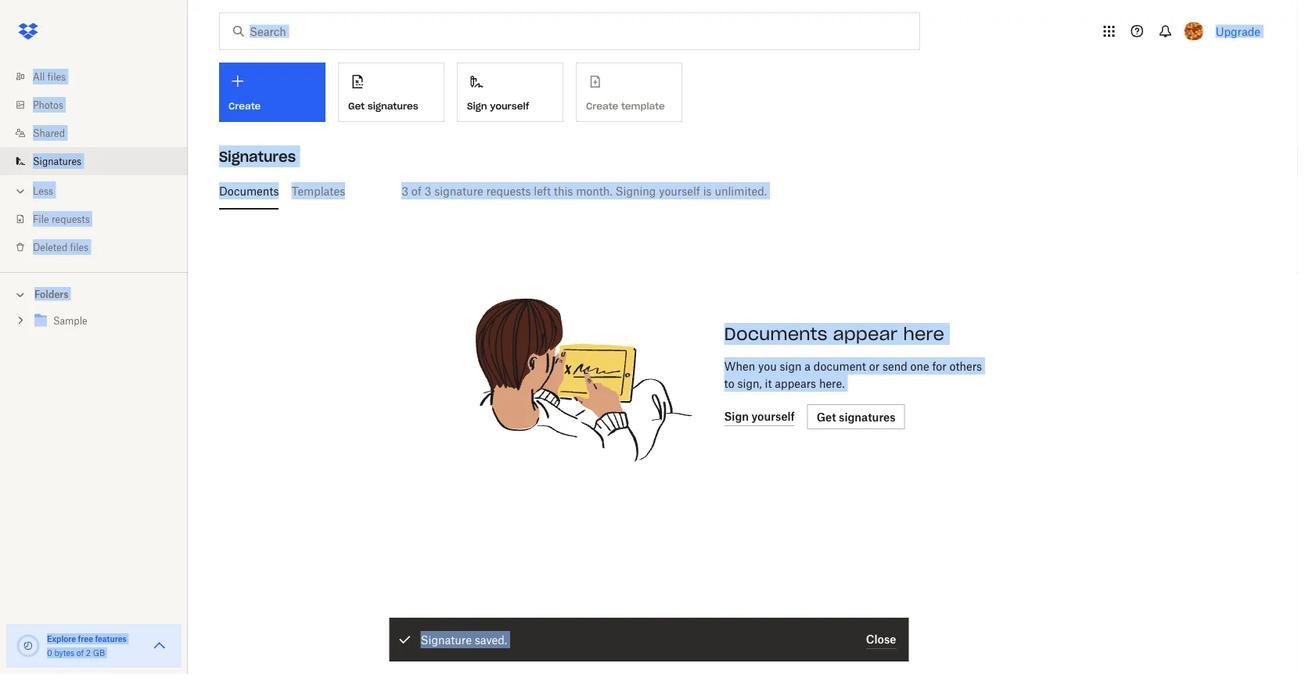 Task type: vqa. For each thing, say whether or not it's contained in the screenshot.
'Dropbox'
no



Task type: describe. For each thing, give the bounding box(es) containing it.
photos
[[33, 99, 63, 111]]

0 vertical spatial sign
[[467, 100, 487, 112]]

or
[[869, 360, 880, 373]]

upgrade link
[[1216, 25, 1261, 38]]

documents for documents
[[219, 184, 279, 198]]

signatures link
[[13, 147, 188, 175]]

1 horizontal spatial get
[[817, 410, 836, 424]]

list containing all files
[[0, 53, 188, 272]]

photos link
[[13, 91, 188, 119]]

0 vertical spatial get signatures
[[348, 100, 418, 112]]

upgrade
[[1216, 25, 1261, 38]]

files for deleted files
[[70, 241, 89, 253]]

files for all files
[[47, 71, 66, 83]]

sample
[[53, 315, 87, 327]]

Search in folder "Dropbox" text field
[[250, 23, 887, 40]]

when you sign a document or send one for others to sign, it appears here.
[[724, 360, 982, 390]]

close
[[866, 633, 896, 646]]

1 vertical spatial get signatures
[[817, 410, 896, 424]]

tab list containing documents
[[219, 172, 1267, 210]]

create
[[229, 100, 261, 112]]

gb
[[93, 648, 105, 658]]

signature
[[434, 184, 483, 198]]

sign,
[[738, 377, 762, 390]]

unlimited.
[[715, 184, 767, 198]]

1 horizontal spatial sign yourself
[[724, 410, 795, 423]]

others
[[950, 360, 982, 373]]

a
[[805, 360, 811, 373]]

2 3 from the left
[[425, 184, 431, 198]]

signature
[[421, 633, 472, 647]]

month.
[[576, 184, 612, 198]]

create button
[[219, 63, 326, 122]]

appears
[[775, 377, 816, 390]]

0 vertical spatial get signatures button
[[338, 63, 444, 122]]

0 vertical spatial sign yourself button
[[457, 63, 563, 122]]

here.
[[819, 377, 845, 390]]

1 horizontal spatial sign
[[724, 410, 749, 423]]

send
[[883, 360, 908, 373]]

templates
[[291, 184, 345, 198]]

left
[[534, 184, 551, 198]]

less image
[[13, 184, 28, 199]]

one
[[911, 360, 929, 373]]

3 of 3 signature requests left this month. signing yourself is unlimited.
[[402, 184, 767, 198]]

deleted files link
[[13, 233, 188, 261]]

requests inside list
[[52, 213, 90, 225]]



Task type: locate. For each thing, give the bounding box(es) containing it.
0 vertical spatial files
[[47, 71, 66, 83]]

0 horizontal spatial get signatures button
[[338, 63, 444, 122]]

1 3 from the left
[[402, 184, 409, 198]]

folders button
[[0, 283, 188, 306]]

0 vertical spatial yourself
[[490, 100, 529, 112]]

saved.
[[475, 633, 507, 647]]

sign yourself
[[467, 100, 529, 112], [724, 410, 795, 423]]

signatures
[[368, 100, 418, 112], [839, 410, 896, 424]]

files right deleted
[[70, 241, 89, 253]]

deleted
[[33, 241, 68, 253]]

document
[[814, 360, 866, 373]]

signatures list item
[[0, 147, 188, 175]]

0 horizontal spatial 3
[[402, 184, 409, 198]]

0 horizontal spatial requests
[[52, 213, 90, 225]]

1 horizontal spatial documents
[[724, 323, 827, 345]]

account menu image
[[1185, 22, 1203, 41]]

documents
[[219, 184, 279, 198], [724, 323, 827, 345]]

all files
[[33, 71, 66, 83]]

1 vertical spatial yourself
[[659, 184, 700, 198]]

requests
[[486, 184, 531, 198], [52, 213, 90, 225]]

documents tab
[[219, 172, 279, 210]]

0 horizontal spatial files
[[47, 71, 66, 83]]

this
[[554, 184, 573, 198]]

1 horizontal spatial get signatures button
[[807, 405, 905, 430]]

dropbox image
[[13, 16, 44, 47]]

1 vertical spatial get signatures button
[[807, 405, 905, 430]]

1 vertical spatial sign yourself button
[[724, 408, 795, 426]]

signatures
[[219, 148, 296, 166], [33, 155, 81, 167]]

sample link
[[31, 311, 175, 332]]

of left 2
[[77, 648, 84, 658]]

shared link
[[13, 119, 188, 147]]

appear
[[833, 323, 898, 345]]

0 vertical spatial of
[[411, 184, 422, 198]]

1 vertical spatial of
[[77, 648, 84, 658]]

alert containing close
[[389, 618, 909, 662]]

0 horizontal spatial get signatures
[[348, 100, 418, 112]]

1 horizontal spatial of
[[411, 184, 422, 198]]

get signatures
[[348, 100, 418, 112], [817, 410, 896, 424]]

2
[[86, 648, 91, 658]]

documents inside tab list
[[219, 184, 279, 198]]

of left signature
[[411, 184, 422, 198]]

3
[[402, 184, 409, 198], [425, 184, 431, 198]]

0 horizontal spatial sign yourself
[[467, 100, 529, 112]]

deleted files
[[33, 241, 89, 253]]

get
[[348, 100, 365, 112], [817, 410, 836, 424]]

documents left templates
[[219, 184, 279, 198]]

1 vertical spatial files
[[70, 241, 89, 253]]

1 horizontal spatial 3
[[425, 184, 431, 198]]

0 horizontal spatial of
[[77, 648, 84, 658]]

1 horizontal spatial requests
[[486, 184, 531, 198]]

signing
[[615, 184, 656, 198]]

all
[[33, 71, 45, 83]]

less
[[33, 185, 53, 197]]

requests inside tab list
[[486, 184, 531, 198]]

files
[[47, 71, 66, 83], [70, 241, 89, 253]]

signature saved.
[[421, 633, 507, 647]]

1 vertical spatial requests
[[52, 213, 90, 225]]

quota usage element
[[16, 634, 41, 659]]

requests left left
[[486, 184, 531, 198]]

1 horizontal spatial yourself
[[659, 184, 700, 198]]

is
[[703, 184, 712, 198]]

0
[[47, 648, 52, 658]]

when
[[724, 360, 755, 373]]

1 vertical spatial sign yourself
[[724, 410, 795, 423]]

requests right file
[[52, 213, 90, 225]]

1 horizontal spatial files
[[70, 241, 89, 253]]

0 vertical spatial documents
[[219, 184, 279, 198]]

for
[[932, 360, 947, 373]]

templates tab
[[291, 172, 345, 210]]

here
[[903, 323, 944, 345]]

of inside tab list
[[411, 184, 422, 198]]

0 horizontal spatial sign
[[467, 100, 487, 112]]

signatures up documents "tab"
[[219, 148, 296, 166]]

documents appear here
[[724, 323, 944, 345]]

to
[[724, 377, 735, 390]]

explore free features 0 bytes of 2 gb
[[47, 634, 127, 658]]

sign yourself button
[[457, 63, 563, 122], [724, 408, 795, 426]]

signatures down shared
[[33, 155, 81, 167]]

1 horizontal spatial signatures
[[839, 410, 896, 424]]

0 vertical spatial signatures
[[368, 100, 418, 112]]

1 horizontal spatial signatures
[[219, 148, 296, 166]]

files right 'all'
[[47, 71, 66, 83]]

1 horizontal spatial get signatures
[[817, 410, 896, 424]]

0 horizontal spatial yourself
[[490, 100, 529, 112]]

documents up you
[[724, 323, 827, 345]]

1 vertical spatial documents
[[724, 323, 827, 345]]

folders
[[34, 289, 69, 301]]

close button
[[866, 631, 896, 650]]

0 vertical spatial get
[[348, 100, 365, 112]]

file requests link
[[13, 205, 188, 233]]

get signatures button
[[338, 63, 444, 122], [807, 405, 905, 430]]

0 horizontal spatial documents
[[219, 184, 279, 198]]

list
[[0, 53, 188, 272]]

1 vertical spatial signatures
[[839, 410, 896, 424]]

it
[[765, 377, 772, 390]]

of
[[411, 184, 422, 198], [77, 648, 84, 658]]

file requests
[[33, 213, 90, 225]]

0 vertical spatial sign yourself
[[467, 100, 529, 112]]

of inside "explore free features 0 bytes of 2 gb"
[[77, 648, 84, 658]]

tab list
[[219, 172, 1267, 210]]

alert
[[389, 618, 909, 662]]

all files link
[[13, 63, 188, 91]]

signatures inside list item
[[33, 155, 81, 167]]

1 vertical spatial get
[[817, 410, 836, 424]]

sign
[[467, 100, 487, 112], [724, 410, 749, 423]]

features
[[95, 634, 127, 644]]

1 vertical spatial sign
[[724, 410, 749, 423]]

explore
[[47, 634, 76, 644]]

documents for documents appear here
[[724, 323, 827, 345]]

bytes
[[54, 648, 74, 658]]

free
[[78, 634, 93, 644]]

2 horizontal spatial yourself
[[752, 410, 795, 423]]

2 vertical spatial yourself
[[752, 410, 795, 423]]

you
[[758, 360, 777, 373]]

0 horizontal spatial signatures
[[33, 155, 81, 167]]

shared
[[33, 127, 65, 139]]

yourself
[[490, 100, 529, 112], [659, 184, 700, 198], [752, 410, 795, 423]]

0 horizontal spatial get
[[348, 100, 365, 112]]

sign
[[780, 360, 802, 373]]

0 horizontal spatial sign yourself button
[[457, 63, 563, 122]]

0 horizontal spatial signatures
[[368, 100, 418, 112]]

file
[[33, 213, 49, 225]]

0 vertical spatial requests
[[486, 184, 531, 198]]

1 horizontal spatial sign yourself button
[[724, 408, 795, 426]]



